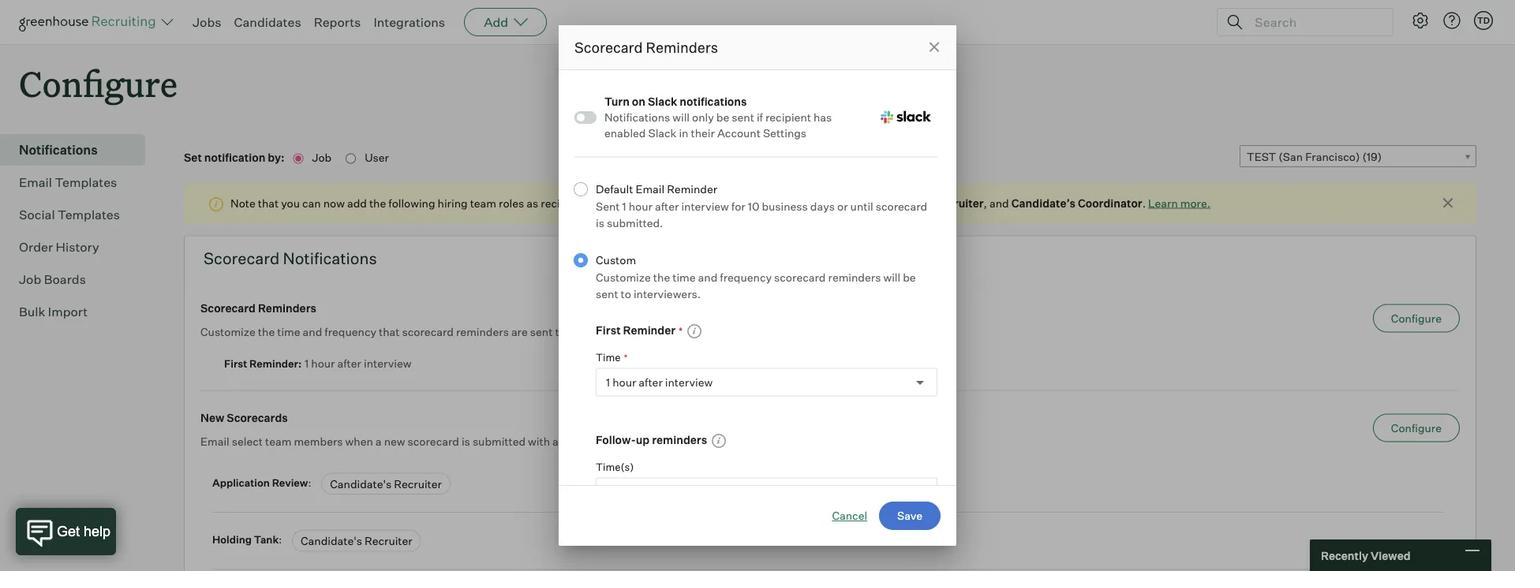 Task type: describe. For each thing, give the bounding box(es) containing it.
email for email templates
[[19, 175, 52, 190]]

candidate's recruiter for application review :
[[330, 477, 442, 491]]

1 vertical spatial interview
[[364, 356, 411, 370]]

select one or more times
[[606, 485, 734, 499]]

if
[[757, 110, 763, 124]]

on
[[632, 95, 645, 109]]

0 vertical spatial configure
[[19, 60, 178, 107]]

interviewers. for customize the time and frequency that scorecard reminders are sent to interviewers.
[[568, 325, 635, 339]]

templates for social templates
[[58, 207, 120, 223]]

job for job boards
[[19, 272, 41, 287]]

enabled
[[604, 126, 646, 140]]

configure button for customize the time and frequency that scorecard reminders are sent to interviewers.
[[1373, 304, 1460, 333]]

one
[[641, 485, 660, 499]]

up
[[636, 433, 650, 447]]

0 vertical spatial recruiter
[[934, 196, 984, 210]]

customize for customize the time and frequency scorecard reminders will be sent to interviewers.
[[596, 271, 651, 284]]

email select team members when a new scorecard is submitted with a summary of submitted and outstanding scorecards for the selected stage.
[[200, 435, 941, 448]]

: for holding tank :
[[279, 534, 282, 546]]

Job radio
[[293, 154, 303, 164]]

members
[[294, 435, 343, 448]]

following
[[388, 196, 435, 210]]

settings
[[763, 126, 807, 140]]

1 vertical spatial after
[[337, 356, 361, 370]]

0 vertical spatial team
[[470, 196, 496, 210]]

User radio
[[346, 154, 356, 164]]

and inside 'customize the time and frequency scorecard reminders will be sent to interviewers.'
[[698, 271, 718, 284]]

1 horizontal spatial notifications
[[283, 248, 377, 268]]

1 submitted from the left
[[473, 435, 526, 448]]

history
[[56, 239, 99, 255]]

recently viewed
[[1321, 549, 1411, 562]]

email templates link
[[19, 173, 139, 192]]

when
[[345, 435, 373, 448]]

1 vertical spatial slack
[[648, 126, 677, 140]]

social templates link
[[19, 205, 139, 224]]

customize for customize the time and frequency that scorecard reminders are sent to interviewers.
[[200, 325, 256, 339]]

1 vertical spatial that
[[379, 325, 400, 339]]

1 horizontal spatial for
[[826, 435, 840, 448]]

be inside turn on slack notifications notifications will only be sent if recipient has enabled slack in their account settings
[[716, 110, 729, 124]]

recently
[[1321, 549, 1368, 562]]

jobs
[[193, 14, 221, 30]]

holding
[[212, 534, 252, 546]]

bulk import link
[[19, 302, 139, 321]]

first for first reminder : 1 hour after interview
[[224, 357, 247, 370]]

stage.
[[908, 435, 941, 448]]

tank
[[254, 534, 279, 546]]

customize the time and frequency scorecard reminders will be sent to interviewers.
[[596, 271, 916, 301]]

subsequent notification(s) sent in the business days following the interview. image
[[711, 433, 727, 449]]

2 vertical spatial interview
[[665, 375, 713, 389]]

is inside sent 1 hour after interview for 10 business days or until scorecard is submitted.
[[596, 216, 604, 230]]

configure for customize the time and frequency that scorecard reminders are sent to interviewers.
[[1391, 311, 1442, 325]]

summary
[[561, 435, 610, 448]]

configure image
[[1411, 11, 1430, 30]]

will inside turn on slack notifications notifications will only be sent if recipient has enabled slack in their account settings
[[673, 110, 690, 124]]

submitted.
[[607, 216, 663, 230]]

selected
[[862, 435, 906, 448]]

set notification by:
[[184, 151, 287, 165]]

now
[[323, 196, 345, 210]]

interviewers. for customize the time and frequency scorecard reminders will be sent to interviewers.
[[634, 287, 701, 301]]

reminders inside 'customize the time and frequency scorecard reminders will be sent to interviewers.'
[[828, 271, 881, 284]]

new
[[384, 435, 405, 448]]

reports link
[[314, 14, 361, 30]]

1 , from the left
[[861, 196, 865, 210]]

integrations
[[374, 14, 445, 30]]

hour inside sent 1 hour after interview for 10 business days or until scorecard is submitted.
[[629, 200, 653, 213]]

note that you can now add the following hiring team roles as recipients to additional notifications types: hiring manager(s) , candidate's recruiter , and candidate's coordinator . learn more.
[[230, 196, 1211, 210]]

in
[[679, 126, 688, 140]]

(19)
[[1362, 150, 1382, 164]]

email templates
[[19, 175, 117, 190]]

1 vertical spatial team
[[265, 435, 291, 448]]

cancel link
[[832, 508, 867, 524]]

reminder for first reminder
[[623, 323, 676, 337]]

job boards
[[19, 272, 86, 287]]

review
[[272, 476, 308, 489]]

customization option group
[[566, 180, 937, 542]]

order history
[[19, 239, 99, 255]]

frequency for scorecard
[[720, 271, 772, 284]]

: for first reminder : 1 hour after interview
[[298, 357, 302, 370]]

2 submitted from the left
[[624, 435, 677, 448]]

sent 1 hour after interview for 10 business days or until scorecard is submitted.
[[596, 200, 927, 230]]

scorecard reminders dialog
[[559, 25, 956, 553]]

their
[[691, 126, 715, 140]]

scorecard reminders inside dialog
[[574, 38, 718, 56]]

1 vertical spatial scorecard reminders
[[200, 301, 316, 315]]

td button
[[1471, 8, 1496, 33]]

1 vertical spatial notifications
[[19, 142, 98, 158]]

new scorecards
[[200, 411, 288, 425]]

1 vertical spatial notifications
[[661, 196, 726, 210]]

scorecard inside sent 1 hour after interview for 10 business days or until scorecard is submitted.
[[876, 200, 927, 213]]

1 a from the left
[[376, 435, 382, 448]]

has
[[814, 110, 832, 124]]

francisco)
[[1305, 150, 1360, 164]]

bulk import
[[19, 304, 88, 320]]

.
[[1142, 196, 1146, 210]]

jobs link
[[193, 14, 221, 30]]

recipient
[[765, 110, 811, 124]]

for inside sent 1 hour after interview for 10 business days or until scorecard is submitted.
[[731, 200, 746, 213]]

integrations link
[[374, 14, 445, 30]]

follow-up reminders
[[596, 433, 707, 447]]

be inside 'customize the time and frequency scorecard reminders will be sent to interviewers.'
[[903, 271, 916, 284]]

as
[[527, 196, 538, 210]]

2 vertical spatial hour
[[612, 375, 636, 389]]

scorecards
[[767, 435, 824, 448]]

2 vertical spatial after
[[639, 375, 663, 389]]

of
[[612, 435, 622, 448]]

set
[[184, 151, 202, 165]]

add
[[347, 196, 367, 210]]

roles
[[499, 196, 524, 210]]

default email reminder
[[596, 182, 717, 196]]

time
[[596, 351, 621, 363]]

note
[[230, 196, 255, 210]]

social
[[19, 207, 55, 223]]

notifications link
[[19, 141, 139, 160]]

default
[[596, 182, 633, 196]]

manager(s)
[[798, 196, 861, 210]]

frequency for that
[[325, 325, 376, 339]]

email inside customization option group
[[636, 182, 665, 196]]

custom
[[596, 253, 636, 267]]

times
[[705, 485, 734, 499]]

0 horizontal spatial reminders
[[258, 301, 316, 315]]

candidate's for holding tank :
[[301, 534, 362, 548]]

reminders inside dialog
[[646, 38, 718, 56]]

order
[[19, 239, 53, 255]]

reports
[[314, 14, 361, 30]]

0 vertical spatial slack
[[648, 95, 677, 109]]

notification sent on the same day of the interview image
[[687, 324, 702, 339]]

subsequent notification(s) sent in the business days following the interview. element
[[707, 432, 727, 449]]

learn
[[1148, 196, 1178, 210]]

to for customize the time and frequency that scorecard reminders are sent to interviewers.
[[555, 325, 566, 339]]

boards
[[44, 272, 86, 287]]

(san
[[1279, 150, 1303, 164]]

outstanding
[[702, 435, 764, 448]]

time for customize the time and frequency scorecard reminders will be sent to interviewers.
[[673, 271, 696, 284]]

recruiter for holding tank :
[[365, 534, 412, 548]]

the left selected
[[843, 435, 860, 448]]

you
[[281, 196, 300, 210]]

hiring
[[762, 196, 796, 210]]

types:
[[728, 196, 760, 210]]

the up first reminder : 1 hour after interview on the left bottom of the page
[[258, 325, 275, 339]]

select
[[606, 485, 639, 499]]

configure button for email select team members when a new scorecard is submitted with a summary of submitted and outstanding scorecards for the selected stage.
[[1373, 414, 1460, 442]]

order history link
[[19, 238, 139, 257]]

more
[[676, 485, 702, 499]]



Task type: locate. For each thing, give the bounding box(es) containing it.
email down the new
[[200, 435, 229, 448]]

scorecard notifications
[[204, 248, 377, 268]]

candidate's for application review :
[[330, 477, 392, 491]]

2 vertical spatial reminder
[[249, 357, 298, 370]]

or
[[837, 200, 848, 213], [662, 485, 673, 499]]

submitted right of at left
[[624, 435, 677, 448]]

2 horizontal spatial sent
[[732, 110, 754, 124]]

first
[[596, 323, 621, 337], [224, 357, 247, 370]]

interview left the 10
[[681, 200, 729, 213]]

2 configure button from the top
[[1373, 414, 1460, 442]]

0 horizontal spatial be
[[716, 110, 729, 124]]

interviewers. inside 'customize the time and frequency scorecard reminders will be sent to interviewers.'
[[634, 287, 701, 301]]

days
[[810, 200, 835, 213]]

1 horizontal spatial submitted
[[624, 435, 677, 448]]

the
[[369, 196, 386, 210], [653, 271, 670, 284], [258, 325, 275, 339], [843, 435, 860, 448]]

candidate's recruiter for holding tank :
[[301, 534, 412, 548]]

1 vertical spatial first
[[224, 357, 247, 370]]

recruiter for application review :
[[394, 477, 442, 491]]

2 vertical spatial :
[[279, 534, 282, 546]]

account
[[717, 126, 761, 140]]

import
[[48, 304, 88, 320]]

hour
[[629, 200, 653, 213], [311, 356, 335, 370], [612, 375, 636, 389]]

2 vertical spatial to
[[555, 325, 566, 339]]

interview down the notification sent on the same day of the interview icon
[[665, 375, 713, 389]]

templates down email templates link
[[58, 207, 120, 223]]

after down first reminder
[[639, 375, 663, 389]]

2 horizontal spatial reminders
[[828, 271, 881, 284]]

candidate's right tank
[[301, 534, 362, 548]]

1 horizontal spatial email
[[200, 435, 229, 448]]

notification sent on the same day of the interview element
[[683, 322, 702, 339]]

the inside 'customize the time and frequency scorecard reminders will be sent to interviewers.'
[[653, 271, 670, 284]]

test (san francisco) (19) link
[[1240, 145, 1476, 168]]

first inside customization option group
[[596, 323, 621, 337]]

notifications inside turn on slack notifications notifications will only be sent if recipient has enabled slack in their account settings
[[604, 110, 670, 124]]

reminder up scorecards
[[249, 357, 298, 370]]

job up bulk
[[19, 272, 41, 287]]

hour down time
[[612, 375, 636, 389]]

reminder inside first reminder : 1 hour after interview
[[249, 357, 298, 370]]

0 vertical spatial interviewers.
[[634, 287, 701, 301]]

interview inside sent 1 hour after interview for 10 business days or until scorecard is submitted.
[[681, 200, 729, 213]]

1 vertical spatial frequency
[[325, 325, 376, 339]]

with
[[528, 435, 550, 448]]

reminders down until
[[828, 271, 881, 284]]

first reminder : 1 hour after interview
[[224, 356, 411, 370]]

bulk
[[19, 304, 45, 320]]

time up the notification sent on the same day of the interview element
[[673, 271, 696, 284]]

configure for email select team members when a new scorecard is submitted with a summary of submitted and outstanding scorecards for the selected stage.
[[1391, 421, 1442, 435]]

sent inside 'customize the time and frequency scorecard reminders will be sent to interviewers.'
[[596, 287, 618, 301]]

1 horizontal spatial is
[[596, 216, 604, 230]]

notifications inside turn on slack notifications notifications will only be sent if recipient has enabled slack in their account settings
[[680, 95, 747, 109]]

scorecard reminders
[[574, 38, 718, 56], [200, 301, 316, 315]]

1 vertical spatial reminders
[[258, 301, 316, 315]]

1 vertical spatial is
[[462, 435, 470, 448]]

notifications up email templates
[[19, 142, 98, 158]]

2 horizontal spatial 1
[[622, 200, 626, 213]]

can
[[302, 196, 321, 210]]

0 vertical spatial for
[[731, 200, 746, 213]]

notifications down default email reminder
[[661, 196, 726, 210]]

scorecard inside 'customize the time and frequency scorecard reminders will be sent to interviewers.'
[[774, 271, 826, 284]]

social templates
[[19, 207, 120, 223]]

candidates
[[234, 14, 301, 30]]

2 , from the left
[[984, 196, 987, 210]]

templates
[[55, 175, 117, 190], [58, 207, 120, 223]]

after down customize the time and frequency that scorecard reminders are sent to interviewers.
[[337, 356, 361, 370]]

submitted left with at left bottom
[[473, 435, 526, 448]]

slack
[[648, 95, 677, 109], [648, 126, 677, 140]]

1 vertical spatial time
[[277, 325, 300, 339]]

1 vertical spatial configure button
[[1373, 414, 1460, 442]]

after inside sent 1 hour after interview for 10 business days or until scorecard is submitted.
[[655, 200, 679, 213]]

only
[[692, 110, 714, 124]]

will inside 'customize the time and frequency scorecard reminders will be sent to interviewers.'
[[883, 271, 900, 284]]

0 horizontal spatial scorecard reminders
[[200, 301, 316, 315]]

first inside first reminder : 1 hour after interview
[[224, 357, 247, 370]]

10
[[748, 200, 759, 213]]

reminders
[[646, 38, 718, 56], [258, 301, 316, 315]]

holding tank :
[[212, 534, 284, 546]]

1 horizontal spatial be
[[903, 271, 916, 284]]

time up first reminder : 1 hour after interview on the left bottom of the page
[[277, 325, 300, 339]]

1 horizontal spatial :
[[298, 357, 302, 370]]

first for first reminder
[[596, 323, 621, 337]]

2 vertical spatial configure
[[1391, 421, 1442, 435]]

: inside first reminder : 1 hour after interview
[[298, 357, 302, 370]]

reminders up only
[[646, 38, 718, 56]]

sent up the account
[[732, 110, 754, 124]]

2 horizontal spatial notifications
[[604, 110, 670, 124]]

team left roles
[[470, 196, 496, 210]]

notifications
[[680, 95, 747, 109], [661, 196, 726, 210]]

1 horizontal spatial to
[[595, 196, 605, 210]]

for right scorecards
[[826, 435, 840, 448]]

that up first reminder : 1 hour after interview on the left bottom of the page
[[379, 325, 400, 339]]

save button
[[879, 502, 941, 530]]

save
[[897, 509, 922, 523]]

notifications down on
[[604, 110, 670, 124]]

select
[[232, 435, 263, 448]]

the right "add"
[[369, 196, 386, 210]]

0 horizontal spatial ,
[[861, 196, 865, 210]]

0 horizontal spatial email
[[19, 175, 52, 190]]

until
[[850, 200, 873, 213]]

1 horizontal spatial a
[[552, 435, 559, 448]]

slack left "in"
[[648, 126, 677, 140]]

time(s)
[[596, 460, 634, 473]]

that left you
[[258, 196, 279, 210]]

1 horizontal spatial first
[[596, 323, 621, 337]]

after
[[655, 200, 679, 213], [337, 356, 361, 370], [639, 375, 663, 389]]

candidate's left coordinator
[[1011, 196, 1076, 210]]

1 inside sent 1 hour after interview for 10 business days or until scorecard is submitted.
[[622, 200, 626, 213]]

candidate's right manager(s)
[[867, 196, 931, 210]]

a left new
[[376, 435, 382, 448]]

job for job
[[312, 151, 334, 165]]

0 horizontal spatial for
[[731, 200, 746, 213]]

user
[[365, 151, 389, 165]]

job right job radio
[[312, 151, 334, 165]]

scorecard
[[876, 200, 927, 213], [774, 271, 826, 284], [402, 325, 454, 339], [408, 435, 459, 448]]

1 vertical spatial hour
[[311, 356, 335, 370]]

notifications
[[604, 110, 670, 124], [19, 142, 98, 158], [283, 248, 377, 268]]

1 vertical spatial for
[[826, 435, 840, 448]]

or inside sent 1 hour after interview for 10 business days or until scorecard is submitted.
[[837, 200, 848, 213]]

scorecards
[[227, 411, 288, 425]]

customize inside 'customize the time and frequency scorecard reminders will be sent to interviewers.'
[[596, 271, 651, 284]]

2 vertical spatial recruiter
[[365, 534, 412, 548]]

add button
[[464, 8, 547, 36]]

or right one
[[662, 485, 673, 499]]

reminders left are
[[456, 325, 509, 339]]

test (san francisco) (19)
[[1247, 150, 1382, 164]]

candidate's down when
[[330, 477, 392, 491]]

or left until
[[837, 200, 848, 213]]

1 vertical spatial be
[[903, 271, 916, 284]]

:
[[298, 357, 302, 370], [308, 476, 311, 489], [279, 534, 282, 546]]

are
[[511, 325, 528, 339]]

email
[[19, 175, 52, 190], [636, 182, 665, 196], [200, 435, 229, 448]]

templates for email templates
[[55, 175, 117, 190]]

interview down customize the time and frequency that scorecard reminders are sent to interviewers.
[[364, 356, 411, 370]]

0 horizontal spatial first
[[224, 357, 247, 370]]

0 vertical spatial time
[[673, 271, 696, 284]]

1 vertical spatial :
[[308, 476, 311, 489]]

0 horizontal spatial will
[[673, 110, 690, 124]]

interviewers.
[[634, 287, 701, 301], [568, 325, 635, 339]]

1 vertical spatial customize
[[200, 325, 256, 339]]

frequency down sent 1 hour after interview for 10 business days or until scorecard is submitted.
[[720, 271, 772, 284]]

0 vertical spatial hour
[[629, 200, 653, 213]]

2 vertical spatial notifications
[[283, 248, 377, 268]]

1 horizontal spatial that
[[379, 325, 400, 339]]

for left the 10
[[731, 200, 746, 213]]

0 vertical spatial will
[[673, 110, 690, 124]]

1
[[622, 200, 626, 213], [305, 356, 309, 370], [606, 375, 610, 389]]

sent inside turn on slack notifications notifications will only be sent if recipient has enabled slack in their account settings
[[732, 110, 754, 124]]

1 horizontal spatial ,
[[984, 196, 987, 210]]

0 horizontal spatial sent
[[530, 325, 553, 339]]

0 vertical spatial reminders
[[828, 271, 881, 284]]

first reminder
[[596, 323, 676, 337]]

hour up submitted.
[[629, 200, 653, 213]]

hour up members
[[311, 356, 335, 370]]

0 horizontal spatial reminders
[[456, 325, 509, 339]]

first up time
[[596, 323, 621, 337]]

0 horizontal spatial that
[[258, 196, 279, 210]]

0 horizontal spatial frequency
[[325, 325, 376, 339]]

,
[[861, 196, 865, 210], [984, 196, 987, 210]]

1 candidate's from the left
[[867, 196, 931, 210]]

coordinator
[[1078, 196, 1142, 210]]

1 horizontal spatial customize
[[596, 271, 651, 284]]

job boards link
[[19, 270, 139, 289]]

recipients
[[541, 196, 592, 210]]

the up first reminder
[[653, 271, 670, 284]]

td
[[1477, 15, 1490, 26]]

scorecard inside dialog
[[574, 38, 643, 56]]

after down default email reminder
[[655, 200, 679, 213]]

time inside 'customize the time and frequency scorecard reminders will be sent to interviewers.'
[[673, 271, 696, 284]]

0 vertical spatial frequency
[[720, 271, 772, 284]]

1 horizontal spatial time
[[673, 271, 696, 284]]

notifications down now
[[283, 248, 377, 268]]

be
[[716, 110, 729, 124], [903, 271, 916, 284]]

time for customize the time and frequency that scorecard reminders are sent to interviewers.
[[277, 325, 300, 339]]

0 horizontal spatial team
[[265, 435, 291, 448]]

to right are
[[555, 325, 566, 339]]

0 vertical spatial first
[[596, 323, 621, 337]]

to for customize the time and frequency scorecard reminders will be sent to interviewers.
[[621, 287, 631, 301]]

2 candidate's from the left
[[1011, 196, 1076, 210]]

for
[[731, 200, 746, 213], [826, 435, 840, 448]]

0 vertical spatial templates
[[55, 175, 117, 190]]

1 vertical spatial reminders
[[456, 325, 509, 339]]

1 horizontal spatial reminders
[[646, 38, 718, 56]]

1 horizontal spatial job
[[312, 151, 334, 165]]

recruiter
[[934, 196, 984, 210], [394, 477, 442, 491], [365, 534, 412, 548]]

0 vertical spatial notifications
[[680, 95, 747, 109]]

0 horizontal spatial submitted
[[473, 435, 526, 448]]

reminder up note that you can now add the following hiring team roles as recipients to additional notifications types: hiring manager(s) , candidate's recruiter , and candidate's coordinator . learn more. in the top of the page
[[667, 182, 717, 196]]

scorecard reminders down scorecard notifications
[[200, 301, 316, 315]]

1 horizontal spatial frequency
[[720, 271, 772, 284]]

reminders right up
[[652, 433, 707, 447]]

2 a from the left
[[552, 435, 559, 448]]

candidates link
[[234, 14, 301, 30]]

2 vertical spatial scorecard
[[200, 301, 256, 315]]

email up the social
[[19, 175, 52, 190]]

Search text field
[[1251, 11, 1379, 34]]

0 vertical spatial scorecard
[[574, 38, 643, 56]]

2 vertical spatial 1
[[606, 375, 610, 389]]

1 configure button from the top
[[1373, 304, 1460, 333]]

hiring
[[438, 196, 468, 210]]

interviewers. up time
[[568, 325, 635, 339]]

1 vertical spatial will
[[883, 271, 900, 284]]

1 vertical spatial interviewers.
[[568, 325, 635, 339]]

slack right on
[[648, 95, 677, 109]]

0 vertical spatial reminder
[[667, 182, 717, 196]]

sent
[[596, 200, 620, 213]]

reminder
[[667, 182, 717, 196], [623, 323, 676, 337], [249, 357, 298, 370]]

1 vertical spatial to
[[621, 287, 631, 301]]

application review :
[[212, 476, 313, 489]]

test
[[1247, 150, 1276, 164]]

follow-
[[596, 433, 636, 447]]

0 vertical spatial notifications
[[604, 110, 670, 124]]

2 horizontal spatial :
[[308, 476, 311, 489]]

scorecard reminders up on
[[574, 38, 718, 56]]

2 horizontal spatial to
[[621, 287, 631, 301]]

to down custom
[[621, 287, 631, 301]]

that
[[258, 196, 279, 210], [379, 325, 400, 339]]

sent for customize the time and frequency that scorecard reminders are sent to interviewers.
[[530, 325, 553, 339]]

add
[[484, 14, 508, 30]]

by:
[[268, 151, 285, 165]]

0 horizontal spatial 1
[[305, 356, 309, 370]]

0 vertical spatial candidate's
[[330, 477, 392, 491]]

2 horizontal spatial email
[[636, 182, 665, 196]]

0 vertical spatial customize
[[596, 271, 651, 284]]

1 horizontal spatial reminders
[[652, 433, 707, 447]]

1 vertical spatial scorecard
[[204, 248, 280, 268]]

0 vertical spatial job
[[312, 151, 334, 165]]

2 vertical spatial reminders
[[652, 433, 707, 447]]

frequency inside 'customize the time and frequency scorecard reminders will be sent to interviewers.'
[[720, 271, 772, 284]]

greenhouse recruiting image
[[19, 13, 161, 32]]

to
[[595, 196, 605, 210], [621, 287, 631, 301], [555, 325, 566, 339]]

reminder for first reminder : 1 hour after interview
[[249, 357, 298, 370]]

1 vertical spatial 1
[[305, 356, 309, 370]]

candidate's
[[330, 477, 392, 491], [301, 534, 362, 548]]

additional
[[608, 196, 659, 210]]

0 vertical spatial sent
[[732, 110, 754, 124]]

team right select
[[265, 435, 291, 448]]

0 vertical spatial that
[[258, 196, 279, 210]]

learn more. link
[[1148, 196, 1211, 210]]

sent down custom
[[596, 287, 618, 301]]

to inside 'customize the time and frequency scorecard reminders will be sent to interviewers.'
[[621, 287, 631, 301]]

0 vertical spatial to
[[595, 196, 605, 210]]

templates up social templates link
[[55, 175, 117, 190]]

0 horizontal spatial is
[[462, 435, 470, 448]]

0 vertical spatial 1
[[622, 200, 626, 213]]

a right with at left bottom
[[552, 435, 559, 448]]

frequency up first reminder : 1 hour after interview on the left bottom of the page
[[325, 325, 376, 339]]

customize the time and frequency that scorecard reminders are sent to interviewers.
[[200, 325, 635, 339]]

application
[[212, 476, 270, 489]]

: for application review :
[[308, 476, 311, 489]]

email for email select team members when a new scorecard is submitted with a summary of submitted and outstanding scorecards for the selected stage.
[[200, 435, 229, 448]]

sent right are
[[530, 325, 553, 339]]

email up additional
[[636, 182, 665, 196]]

sent for customize the time and frequency scorecard reminders will be sent to interviewers.
[[596, 287, 618, 301]]

0 vertical spatial or
[[837, 200, 848, 213]]

is down "sent"
[[596, 216, 604, 230]]

0 horizontal spatial or
[[662, 485, 673, 499]]

0 horizontal spatial candidate's
[[867, 196, 931, 210]]

reminder left the notification sent on the same day of the interview element
[[623, 323, 676, 337]]

job
[[312, 151, 334, 165], [19, 272, 41, 287]]

to down default
[[595, 196, 605, 210]]

is right new
[[462, 435, 470, 448]]

0 vertical spatial configure button
[[1373, 304, 1460, 333]]

reminders down scorecard notifications
[[258, 301, 316, 315]]

0 horizontal spatial job
[[19, 272, 41, 287]]

notifications up only
[[680, 95, 747, 109]]

1 vertical spatial templates
[[58, 207, 120, 223]]

interviewers. up the notification sent on the same day of the interview element
[[634, 287, 701, 301]]

scorecard
[[574, 38, 643, 56], [204, 248, 280, 268], [200, 301, 256, 315]]

first up "new scorecards" at bottom
[[224, 357, 247, 370]]



Task type: vqa. For each thing, say whether or not it's contained in the screenshot.
bottommost found
no



